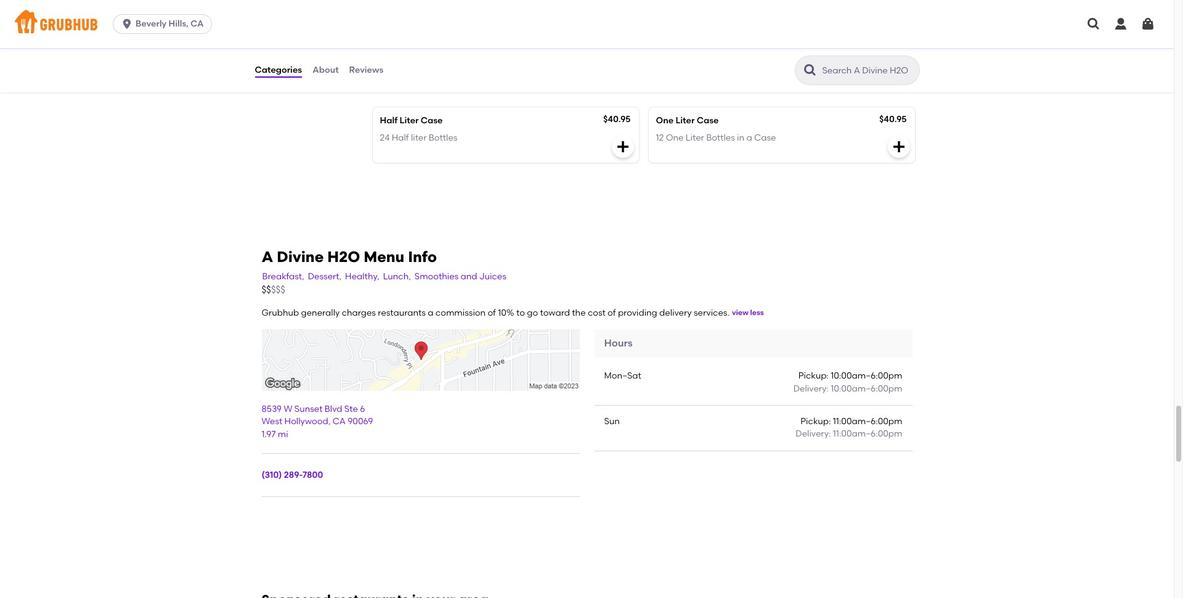Task type: vqa. For each thing, say whether or not it's contained in the screenshot.
the Save this restaurant button
no



Task type: describe. For each thing, give the bounding box(es) containing it.
1 vertical spatial in
[[738, 133, 745, 143]]

0 horizontal spatial water
[[508, 82, 530, 91]]

12 one liter bottles in a case
[[656, 133, 777, 143]]

delivery: for pickup: 10:00am–6:00pm delivery: 10:00am–6:00pm
[[794, 383, 829, 394]]

0 vertical spatial half
[[380, 115, 398, 126]]

0 vertical spatial structured
[[427, 65, 496, 80]]

1 vertical spatial structured
[[430, 82, 468, 91]]

categories
[[255, 65, 302, 75]]

6
[[360, 404, 365, 414]]

svg image inside "beverly hills, ca" button
[[121, 18, 133, 30]]

1.97
[[262, 429, 276, 440]]

hollywood
[[285, 417, 328, 427]]

tea,
[[419, 23, 435, 33]]

cost
[[588, 307, 606, 318]]

24 half liter bottles
[[380, 133, 458, 143]]

main navigation navigation
[[0, 0, 1175, 48]]

earl
[[380, 23, 396, 33]]

milk,
[[471, 23, 491, 33]]

,
[[328, 417, 331, 427]]

essence.
[[456, 35, 493, 46]]

1 horizontal spatial of
[[488, 307, 496, 318]]

alkaline up half liter case in the top left of the page
[[400, 82, 428, 91]]

immunity
[[571, 82, 604, 91]]

and inside earl grey tea, almond milk, 3 immortals, 4 eternal, ormus and vanilla essence.
[[408, 35, 425, 46]]

1 horizontal spatial -
[[543, 65, 548, 80]]

24
[[380, 133, 390, 143]]

1 vertical spatial one
[[666, 133, 684, 143]]

liter for one
[[676, 115, 695, 126]]

earl grey tea, almond milk, 3 immortals, 4 eternal, ormus and vanilla essence.
[[380, 23, 585, 46]]

1 vertical spatial 10
[[499, 82, 506, 91]]

svg image
[[1087, 17, 1102, 31]]

the inside alkaline structured ph 9.5 - 10 water case of alkaline structured ph 9.5 - 10 water   boost your immunity by drinking the best alkaline water in town!
[[647, 82, 659, 91]]

w
[[284, 404, 293, 414]]

one liter case
[[656, 115, 719, 126]]

town!
[[740, 82, 760, 91]]

289-
[[284, 470, 303, 480]]

bottles for half liter case
[[429, 133, 458, 143]]

liter
[[411, 133, 427, 143]]

boost
[[531, 82, 552, 91]]

90069
[[348, 417, 373, 427]]

0 horizontal spatial the
[[572, 307, 586, 318]]

hours
[[605, 337, 633, 349]]

liter down one liter case
[[686, 133, 705, 143]]

liter for half
[[400, 115, 419, 126]]

divine
[[277, 248, 324, 266]]

$$
[[262, 284, 271, 295]]

8539 w sunset blvd ste 6 west hollywood , ca 90069 1.97 mi
[[262, 404, 373, 440]]

your
[[553, 82, 569, 91]]

2 horizontal spatial water
[[708, 82, 730, 91]]

healthy, button
[[345, 270, 380, 284]]

pickup: 10:00am–6:00pm delivery: 10:00am–6:00pm
[[794, 371, 903, 394]]

h2o
[[328, 248, 360, 266]]

0 vertical spatial ph
[[499, 65, 518, 80]]

(310) 289-7800 button
[[262, 469, 323, 482]]

alkaline structured ph 9.5 - 10 water case of alkaline structured ph 9.5 - 10 water   boost your immunity by drinking the best alkaline water in town!
[[370, 65, 760, 91]]

case inside alkaline structured ph 9.5 - 10 water case of alkaline structured ph 9.5 - 10 water   boost your immunity by drinking the best alkaline water in town!
[[370, 82, 389, 91]]

grey
[[398, 23, 417, 33]]

alkaline right best
[[678, 82, 706, 91]]

12
[[656, 133, 664, 143]]

1 horizontal spatial and
[[461, 271, 478, 282]]

mon–sat
[[605, 371, 642, 381]]

ormus
[[380, 35, 406, 46]]

2 11:00am–6:00pm from the top
[[834, 429, 903, 439]]

to
[[517, 307, 525, 318]]

$40.95 for 12 one liter bottles in a case
[[880, 114, 907, 124]]

breakfast, button
[[262, 270, 305, 284]]

alkaline down ormus
[[370, 65, 423, 80]]

menu
[[364, 248, 405, 266]]

1 vertical spatial a
[[428, 307, 434, 318]]

case up liter
[[421, 115, 443, 126]]

ste
[[345, 404, 358, 414]]

delivery: for pickup: 11:00am–6:00pm delivery: 11:00am–6:00pm
[[796, 429, 831, 439]]

generally
[[301, 307, 340, 318]]

eternal,
[[553, 23, 585, 33]]

pickup: for 11:00am–6:00pm
[[801, 416, 831, 427]]

immortals,
[[500, 23, 544, 33]]

case down town!
[[755, 133, 777, 143]]

beverly hills, ca
[[136, 18, 204, 29]]

1 11:00am–6:00pm from the top
[[834, 416, 903, 427]]

grubhub generally charges restaurants a commission of 10% to go toward the cost of providing delivery services. view less
[[262, 307, 764, 318]]

services.
[[694, 307, 730, 318]]

restaurants
[[378, 307, 426, 318]]

1 vertical spatial 9.5
[[482, 82, 492, 91]]

10%
[[498, 307, 515, 318]]

breakfast,
[[262, 271, 304, 282]]

healthy,
[[345, 271, 380, 282]]

2 10:00am–6:00pm from the top
[[831, 383, 903, 394]]

drinking
[[617, 82, 646, 91]]

(310) 289-7800
[[262, 470, 323, 480]]

dessert,
[[308, 271, 342, 282]]

beverly
[[136, 18, 167, 29]]

0 vertical spatial 9.5
[[521, 65, 540, 80]]

providing
[[618, 307, 658, 318]]

toward
[[540, 307, 570, 318]]

pickup: 11:00am–6:00pm delivery: 11:00am–6:00pm
[[796, 416, 903, 439]]

in inside alkaline structured ph 9.5 - 10 water case of alkaline structured ph 9.5 - 10 water   boost your immunity by drinking the best alkaline water in town!
[[732, 82, 738, 91]]

charges
[[342, 307, 376, 318]]

smoothies and juices button
[[414, 270, 507, 284]]

delivery
[[660, 307, 692, 318]]



Task type: locate. For each thing, give the bounding box(es) containing it.
beverly hills, ca button
[[113, 14, 217, 34]]

a divine h2o menu info
[[262, 248, 437, 266]]

0 horizontal spatial ca
[[191, 18, 204, 29]]

alkaline
[[370, 65, 423, 80], [400, 82, 428, 91], [678, 82, 706, 91]]

delivery:
[[794, 383, 829, 394], [796, 429, 831, 439]]

2 $40.95 from the left
[[880, 114, 907, 124]]

0 vertical spatial and
[[408, 35, 425, 46]]

10 up your
[[551, 65, 565, 80]]

ph down the earl grey tea, almond milk, 3 immortals, 4 eternal, ormus and vanilla essence. button
[[499, 65, 518, 80]]

dessert, button
[[308, 270, 342, 284]]

0 vertical spatial -
[[543, 65, 548, 80]]

pickup: inside the pickup: 10:00am–6:00pm delivery: 10:00am–6:00pm
[[799, 371, 829, 381]]

earl grey tea, almond milk, 3 immortals, 4 eternal, ormus and vanilla essence. button
[[373, 0, 639, 59]]

1 vertical spatial delivery:
[[796, 429, 831, 439]]

- up boost
[[543, 65, 548, 80]]

lunch, button
[[383, 270, 412, 284]]

of left 10%
[[488, 307, 496, 318]]

sun
[[605, 416, 620, 427]]

bottles for one liter case
[[707, 133, 735, 143]]

case down reviews
[[370, 82, 389, 91]]

a down town!
[[747, 133, 753, 143]]

ca
[[191, 18, 204, 29], [333, 417, 346, 427]]

structured down 'vanilla'
[[430, 82, 468, 91]]

ca inside button
[[191, 18, 204, 29]]

0 vertical spatial 10:00am–6:00pm
[[831, 371, 903, 381]]

smoothies
[[415, 271, 459, 282]]

- left boost
[[494, 82, 497, 91]]

bottles
[[429, 133, 458, 143], [707, 133, 735, 143]]

1 vertical spatial and
[[461, 271, 478, 282]]

pickup:
[[799, 371, 829, 381], [801, 416, 831, 427]]

0 vertical spatial ca
[[191, 18, 204, 29]]

ca right "hills,"
[[191, 18, 204, 29]]

ph down essence. on the top
[[470, 82, 480, 91]]

a
[[747, 133, 753, 143], [428, 307, 434, 318]]

$40.95 down by
[[604, 114, 631, 124]]

by
[[606, 82, 615, 91]]

half
[[380, 115, 398, 126], [392, 133, 409, 143]]

$40.95 down search a divine h2o search box
[[880, 114, 907, 124]]

categories button
[[254, 48, 303, 92]]

1 horizontal spatial 10
[[551, 65, 565, 80]]

of right cost
[[608, 307, 616, 318]]

water
[[568, 65, 608, 80], [508, 82, 530, 91], [708, 82, 730, 91]]

4
[[546, 23, 551, 33]]

bottles down one liter case
[[707, 133, 735, 143]]

liter up 24 half liter bottles
[[400, 115, 419, 126]]

1 horizontal spatial ph
[[499, 65, 518, 80]]

info
[[408, 248, 437, 266]]

0 vertical spatial one
[[656, 115, 674, 126]]

half liter case
[[380, 115, 443, 126]]

search icon image
[[803, 63, 818, 78]]

1 horizontal spatial 9.5
[[521, 65, 540, 80]]

1 horizontal spatial water
[[568, 65, 608, 80]]

0 vertical spatial delivery:
[[794, 383, 829, 394]]

11:00am–6:00pm
[[834, 416, 903, 427], [834, 429, 903, 439]]

1 horizontal spatial a
[[747, 133, 753, 143]]

view
[[732, 309, 749, 317]]

1 vertical spatial -
[[494, 82, 497, 91]]

0 horizontal spatial bottles
[[429, 133, 458, 143]]

8539
[[262, 404, 282, 414]]

$40.95 for 24 half liter bottles
[[604, 114, 631, 124]]

3
[[493, 23, 498, 33]]

-
[[543, 65, 548, 80], [494, 82, 497, 91]]

water up immunity
[[568, 65, 608, 80]]

and
[[408, 35, 425, 46], [461, 271, 478, 282]]

1 vertical spatial ca
[[333, 417, 346, 427]]

$40.95
[[604, 114, 631, 124], [880, 114, 907, 124]]

1 10:00am–6:00pm from the top
[[831, 371, 903, 381]]

of inside alkaline structured ph 9.5 - 10 water case of alkaline structured ph 9.5 - 10 water   boost your immunity by drinking the best alkaline water in town!
[[391, 82, 398, 91]]

0 horizontal spatial a
[[428, 307, 434, 318]]

2 bottles from the left
[[707, 133, 735, 143]]

half up "24"
[[380, 115, 398, 126]]

2 horizontal spatial of
[[608, 307, 616, 318]]

0 vertical spatial 11:00am–6:00pm
[[834, 416, 903, 427]]

case
[[370, 82, 389, 91], [421, 115, 443, 126], [697, 115, 719, 126], [755, 133, 777, 143]]

one right "12" in the right of the page
[[666, 133, 684, 143]]

sunset
[[295, 404, 323, 414]]

vanilla
[[427, 35, 454, 46]]

delivery: inside pickup: 11:00am–6:00pm delivery: 11:00am–6:00pm
[[796, 429, 831, 439]]

commission
[[436, 307, 486, 318]]

ph
[[499, 65, 518, 80], [470, 82, 480, 91]]

of right reviews button
[[391, 82, 398, 91]]

blvd
[[325, 404, 343, 414]]

ca inside the 8539 w sunset blvd ste 6 west hollywood , ca 90069 1.97 mi
[[333, 417, 346, 427]]

0 vertical spatial the
[[647, 82, 659, 91]]

svg image
[[1114, 17, 1129, 31], [1141, 17, 1156, 31], [121, 18, 133, 30], [616, 36, 630, 51], [616, 139, 630, 154], [892, 139, 907, 154]]

the
[[647, 82, 659, 91], [572, 307, 586, 318]]

1 $40.95 from the left
[[604, 114, 631, 124]]

0 horizontal spatial and
[[408, 35, 425, 46]]

go
[[527, 307, 538, 318]]

lunch,
[[383, 271, 411, 282]]

mi
[[278, 429, 288, 440]]

breakfast, dessert, healthy, lunch, smoothies and juices
[[262, 271, 507, 282]]

10 left boost
[[499, 82, 506, 91]]

about button
[[312, 48, 339, 92]]

7800
[[303, 470, 323, 480]]

1 vertical spatial half
[[392, 133, 409, 143]]

0 vertical spatial in
[[732, 82, 738, 91]]

hills,
[[169, 18, 189, 29]]

case up the '12 one liter bottles in a case'
[[697, 115, 719, 126]]

liter
[[400, 115, 419, 126], [676, 115, 695, 126], [686, 133, 705, 143]]

in left town!
[[732, 82, 738, 91]]

0 horizontal spatial ph
[[470, 82, 480, 91]]

and down grey
[[408, 35, 425, 46]]

delivery: inside the pickup: 10:00am–6:00pm delivery: 10:00am–6:00pm
[[794, 383, 829, 394]]

1 vertical spatial the
[[572, 307, 586, 318]]

0 horizontal spatial of
[[391, 82, 398, 91]]

0 horizontal spatial 10
[[499, 82, 506, 91]]

about
[[313, 65, 339, 75]]

and left juices
[[461, 271, 478, 282]]

the left cost
[[572, 307, 586, 318]]

almond
[[437, 23, 469, 33]]

9.5 down essence. on the top
[[482, 82, 492, 91]]

in down town!
[[738, 133, 745, 143]]

ca right the ,
[[333, 417, 346, 427]]

structured down essence. on the top
[[427, 65, 496, 80]]

less
[[751, 309, 764, 317]]

of
[[391, 82, 398, 91], [488, 307, 496, 318], [608, 307, 616, 318]]

the left best
[[647, 82, 659, 91]]

bottles right liter
[[429, 133, 458, 143]]

0 horizontal spatial $40.95
[[604, 114, 631, 124]]

west
[[262, 417, 283, 427]]

$$$$$
[[262, 284, 285, 295]]

reviews button
[[349, 48, 384, 92]]

juices
[[480, 271, 507, 282]]

water left boost
[[508, 82, 530, 91]]

half right "24"
[[392, 133, 409, 143]]

a right restaurants
[[428, 307, 434, 318]]

1 horizontal spatial bottles
[[707, 133, 735, 143]]

9.5 up boost
[[521, 65, 540, 80]]

Search A Divine H2O search field
[[822, 65, 916, 76]]

1 vertical spatial ph
[[470, 82, 480, 91]]

one
[[656, 115, 674, 126], [666, 133, 684, 143]]

0 vertical spatial pickup:
[[799, 371, 829, 381]]

1 bottles from the left
[[429, 133, 458, 143]]

liter up the '12 one liter bottles in a case'
[[676, 115, 695, 126]]

0 vertical spatial a
[[747, 133, 753, 143]]

1 vertical spatial pickup:
[[801, 416, 831, 427]]

0 horizontal spatial 9.5
[[482, 82, 492, 91]]

water left town!
[[708, 82, 730, 91]]

pickup: inside pickup: 11:00am–6:00pm delivery: 11:00am–6:00pm
[[801, 416, 831, 427]]

view less button
[[732, 308, 764, 319]]

one up "12" in the right of the page
[[656, 115, 674, 126]]

pickup: for 10:00am–6:00pm
[[799, 371, 829, 381]]

(310)
[[262, 470, 282, 480]]

best
[[661, 82, 676, 91]]

1 vertical spatial 11:00am–6:00pm
[[834, 429, 903, 439]]

reviews
[[349, 65, 384, 75]]

0 horizontal spatial -
[[494, 82, 497, 91]]

grubhub
[[262, 307, 299, 318]]

a
[[262, 248, 273, 266]]

1 horizontal spatial $40.95
[[880, 114, 907, 124]]

1 vertical spatial 10:00am–6:00pm
[[831, 383, 903, 394]]

in
[[732, 82, 738, 91], [738, 133, 745, 143]]

1 horizontal spatial the
[[647, 82, 659, 91]]

9.5
[[521, 65, 540, 80], [482, 82, 492, 91]]

0 vertical spatial 10
[[551, 65, 565, 80]]

1 horizontal spatial ca
[[333, 417, 346, 427]]



